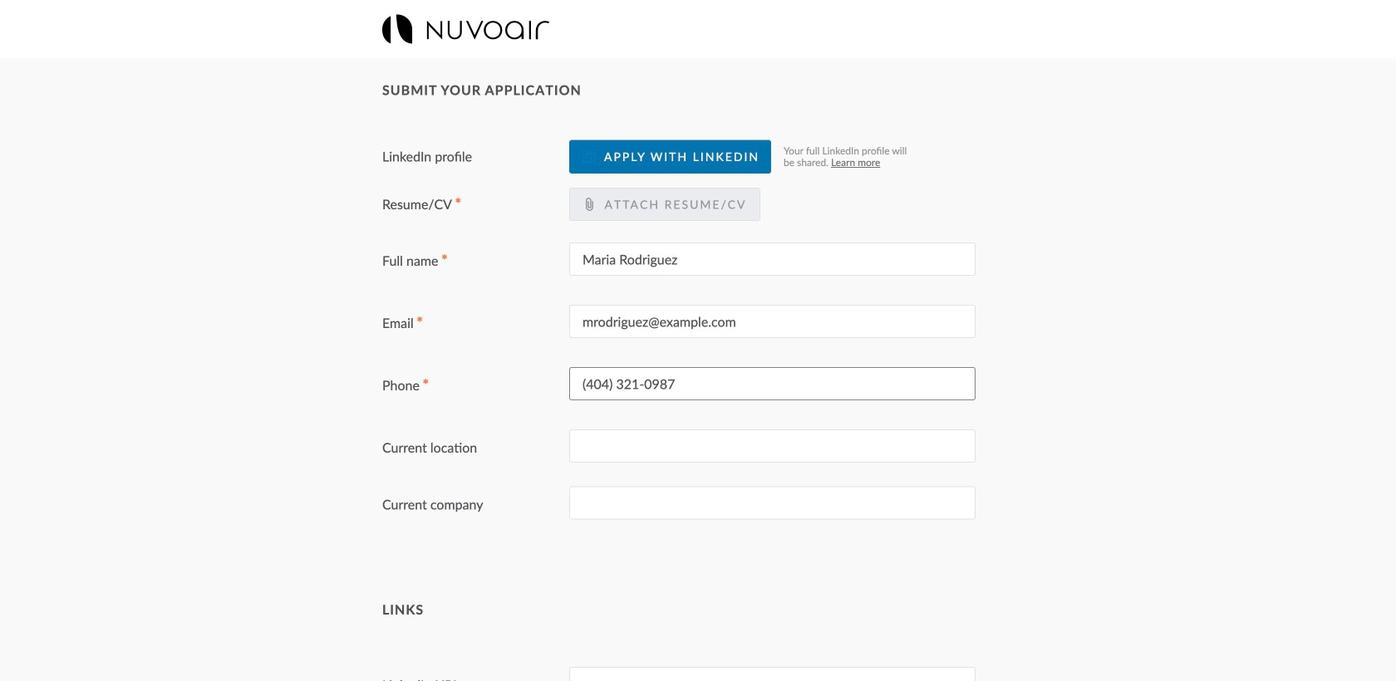 Task type: locate. For each thing, give the bounding box(es) containing it.
None text field
[[569, 243, 976, 276], [569, 367, 976, 401], [569, 487, 976, 520], [569, 243, 976, 276], [569, 367, 976, 401], [569, 487, 976, 520]]

nuvoair logo image
[[382, 15, 549, 44]]

None email field
[[569, 305, 976, 338]]

None text field
[[569, 430, 976, 463], [569, 667, 976, 681], [569, 430, 976, 463], [569, 667, 976, 681]]



Task type: vqa. For each thing, say whether or not it's contained in the screenshot.
Add a cover letter or anything else you want to share. text field
no



Task type: describe. For each thing, give the bounding box(es) containing it.
paperclip image
[[583, 198, 596, 211]]



